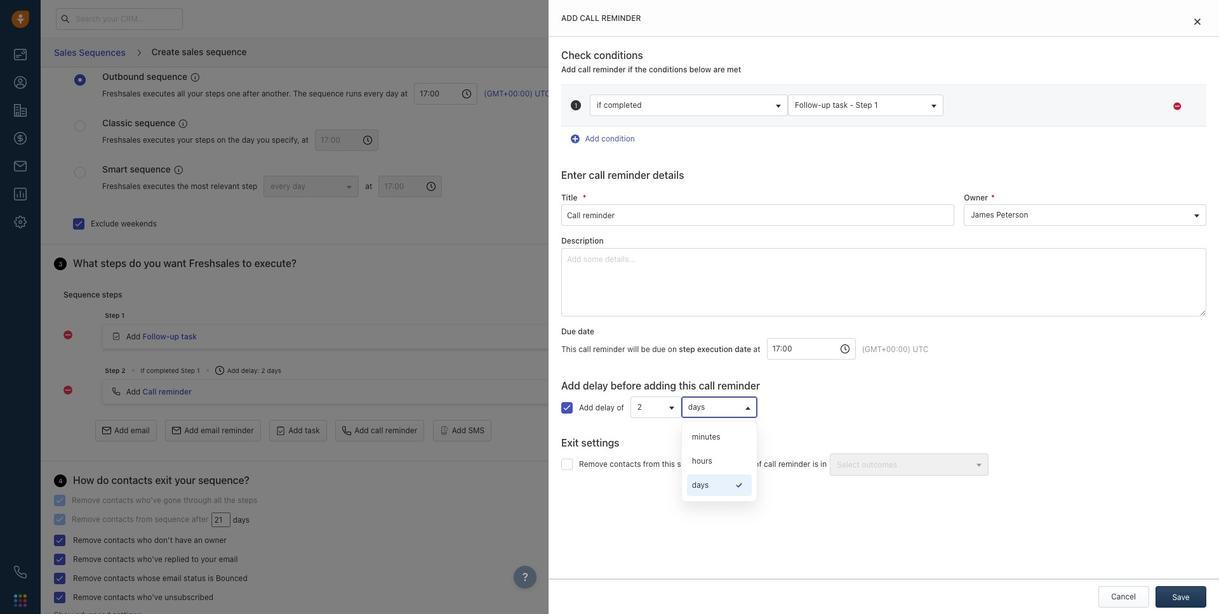 Task type: describe. For each thing, give the bounding box(es) containing it.
at right specify,
[[302, 135, 309, 145]]

up inside the a sales sequence is a series of steps you can set up to nurture contacts in the crm. a step can be an email, task, call reminder, email reminder, or sms. once your steps are lined up, the crm executes them automatically for you.
[[1115, 103, 1124, 112]]

minutes option
[[687, 427, 752, 448]]

who've for gone
[[136, 496, 161, 505]]

is inside the a sales sequence is a series of steps you can set up to nurture contacts in the crm. a step can be an email, task, call reminder, email reminder, or sms. once your steps are lined up, the crm executes them automatically for you.
[[1003, 103, 1009, 112]]

days right : in the left of the page
[[267, 367, 281, 374]]

add sms button
[[433, 420, 492, 442]]

0 horizontal spatial a
[[938, 103, 943, 112]]

through
[[183, 496, 212, 505]]

status
[[184, 574, 206, 584]]

executes for smart sequence
[[143, 182, 175, 191]]

task,
[[1059, 113, 1076, 123]]

sales for a
[[945, 103, 964, 112]]

outbound
[[102, 71, 144, 82]]

owner
[[205, 536, 227, 546]]

met
[[727, 65, 741, 74]]

smart
[[102, 164, 128, 174]]

contacts for remove contacts whose email status is bounced
[[104, 574, 135, 584]]

replied
[[165, 555, 189, 565]]

cancel
[[1111, 592, 1136, 602]]

1 horizontal spatial task
[[305, 426, 320, 436]]

contacts for remove contacts from sequence after
[[102, 515, 134, 524]]

execution
[[697, 345, 733, 354]]

want
[[163, 258, 186, 269]]

sales sequences
[[54, 47, 125, 58]]

contacts for remove contacts who've replied to your email
[[104, 555, 135, 565]]

james peterson
[[971, 210, 1028, 220]]

every day button
[[264, 176, 359, 197]]

how do contacts exit your sequence?
[[73, 475, 249, 487]]

phone image
[[14, 566, 27, 579]]

from for this
[[643, 460, 660, 469]]

1 horizontal spatial 2
[[261, 367, 265, 374]]

bounced
[[216, 574, 248, 584]]

days down "sequence?"
[[233, 516, 250, 525]]

an inside the a sales sequence is a series of steps you can set up to nurture contacts in the crm. a step can be an email, task, call reminder, email reminder, or sms. once your steps are lined up, the crm executes them automatically for you.
[[1024, 113, 1033, 123]]

enter call reminder details
[[561, 170, 684, 181]]

most
[[191, 182, 209, 191]]

email up bounced
[[219, 555, 238, 565]]

add email reminder button
[[165, 420, 261, 442]]

add delay : 2 days
[[227, 367, 281, 374]]

step 2
[[105, 367, 125, 375]]

step up call reminder link
[[181, 367, 195, 374]]

0 horizontal spatial follow-
[[143, 332, 170, 341]]

0 vertical spatial do
[[129, 258, 141, 269]]

1 vertical spatial is
[[813, 460, 818, 469]]

exit
[[561, 437, 579, 449]]

:
[[257, 367, 259, 374]]

0 horizontal spatial task
[[181, 332, 197, 341]]

0 horizontal spatial is
[[208, 574, 214, 584]]

save button
[[1156, 587, 1206, 608]]

condition
[[601, 134, 635, 144]]

4
[[58, 477, 63, 485]]

the down the one in the left of the page
[[228, 135, 240, 145]]

be inside the a sales sequence is a series of steps you can set up to nurture contacts in the crm. a step can be an email, task, call reminder, email reminder, or sms. once your steps are lined up, the crm executes them automatically for you.
[[1013, 113, 1022, 123]]

have
[[175, 536, 192, 546]]

1 horizontal spatial date
[[735, 345, 751, 354]]

add task button
[[269, 420, 327, 442]]

minus filled image
[[1174, 102, 1181, 111]]

1 horizontal spatial all
[[214, 496, 222, 505]]

freshsales for smart
[[102, 182, 141, 191]]

exclude
[[91, 219, 119, 228]]

0 horizontal spatial to
[[191, 555, 199, 565]]

adding
[[644, 380, 676, 392]]

at right runs
[[401, 89, 408, 99]]

contacts left exit
[[111, 475, 153, 487]]

days inside days dropdown button
[[688, 402, 705, 412]]

remove for remove contacts who don't have an owner
[[73, 536, 102, 546]]

the inside check conditions add call reminder if the conditions below are met
[[635, 65, 647, 74]]

automatically
[[1154, 124, 1201, 134]]

sequences
[[79, 47, 125, 58]]

(gmt+00:00) inside dialog
[[862, 345, 911, 354]]

1 horizontal spatial add call reminder
[[561, 13, 641, 23]]

steps up 'sequence steps'
[[101, 258, 127, 269]]

executes inside the a sales sequence is a series of steps you can set up to nurture contacts in the crm. a step can be an email, task, call reminder, email reminder, or sms. once your steps are lined up, the crm executes them automatically for you.
[[1099, 124, 1131, 134]]

list box containing minutes
[[687, 427, 752, 496]]

the up sms.
[[938, 113, 949, 123]]

call
[[143, 387, 157, 397]]

2 horizontal spatial day
[[386, 89, 399, 99]]

exit settings
[[561, 437, 619, 449]]

delay for before
[[583, 380, 608, 392]]

classic
[[102, 117, 132, 128]]

step 1
[[105, 312, 125, 319]]

sequence left '<span class=" ">sales reps can use this for prospecting and account-based selling e.g. following up with event attendees</span>' icon
[[130, 164, 171, 174]]

due date
[[561, 327, 594, 336]]

Add some details... text field
[[561, 248, 1206, 317]]

1 vertical spatial sales
[[978, 81, 1000, 91]]

step inside follow-up task - step 1 button
[[856, 100, 872, 110]]

follow-up task - step 1
[[795, 100, 878, 110]]

sales
[[54, 47, 77, 58]]

are inside the a sales sequence is a series of steps you can set up to nurture contacts in the crm. a step can be an email, task, call reminder, email reminder, or sms. once your steps are lined up, the crm executes them automatically for you.
[[1020, 124, 1031, 134]]

hours
[[692, 456, 712, 466]]

check conditions add call reminder if the conditions below are met
[[561, 50, 741, 74]]

0 vertical spatial conditions
[[594, 50, 643, 61]]

cancel button
[[1098, 587, 1149, 608]]

one
[[227, 89, 240, 99]]

day inside button
[[293, 181, 305, 191]]

your inside the a sales sequence is a series of steps you can set up to nurture contacts in the crm. a step can be an email, task, call reminder, email reminder, or sms. once your steps are lined up, the crm executes them automatically for you.
[[980, 124, 996, 134]]

your right exit
[[175, 475, 196, 487]]

crm
[[1080, 124, 1097, 134]]

reminder down condition
[[608, 170, 650, 181]]

0 vertical spatial task
[[833, 100, 848, 110]]

in inside the a sales sequence is a series of steps you can set up to nurture contacts in the crm. a step can be an email, task, call reminder, email reminder, or sms. once your steps are lined up, the crm executes them automatically for you.
[[1198, 103, 1204, 112]]

contacts for remove contacts who've gone through all the steps
[[102, 496, 134, 505]]

what for what steps do you want freshsales to execute?
[[73, 258, 98, 269]]

the down "sequence?"
[[224, 496, 236, 505]]

exit
[[155, 475, 172, 487]]

james
[[971, 210, 994, 220]]

-
[[850, 100, 854, 110]]

at inside dialog
[[753, 345, 760, 354]]

0 horizontal spatial 2
[[121, 367, 125, 375]]

email inside button
[[131, 426, 150, 436]]

reminder up check conditions add call reminder if the conditions below are met at the top of the page
[[601, 13, 641, 23]]

reminder right outcome
[[778, 460, 810, 469]]

before
[[611, 380, 641, 392]]

1 horizontal spatial step
[[679, 345, 695, 354]]

0 horizontal spatial you
[[144, 258, 161, 269]]

outcome
[[721, 460, 752, 469]]

set
[[1102, 103, 1113, 112]]

sequence up the one in the left of the page
[[206, 46, 247, 57]]

settings
[[581, 437, 619, 449]]

sales sequences link
[[53, 42, 126, 62]]

2 inside button
[[637, 402, 642, 412]]

contacts for remove contacts who've unsubscribed
[[104, 593, 135, 603]]

remove for remove contacts from sequence after
[[72, 515, 100, 524]]

the left most
[[177, 182, 189, 191]]

executes for classic sequence
[[143, 135, 175, 145]]

due
[[561, 327, 576, 336]]

if inside button
[[597, 100, 602, 110]]

check
[[561, 50, 591, 61]]

reminder up days dropdown button
[[718, 380, 760, 392]]

3
[[58, 260, 63, 268]]

steps left the one in the left of the page
[[205, 89, 225, 99]]

completed for if completed step 1
[[147, 367, 179, 374]]

contacts for remove contacts from this sequence if outcome of call reminder is in
[[610, 460, 641, 469]]

2 reminder, from the left
[[1150, 113, 1184, 123]]

steps up most
[[195, 135, 215, 145]]

don't
[[154, 536, 173, 546]]

lined
[[1033, 124, 1050, 134]]

0 vertical spatial date
[[578, 327, 594, 336]]

1 horizontal spatial a
[[973, 113, 978, 123]]

reminder down if completed step 1
[[159, 387, 192, 397]]

once
[[959, 124, 978, 134]]

phone element
[[8, 560, 33, 585]]

days option
[[687, 475, 752, 496]]

0 horizontal spatial all
[[177, 89, 185, 99]]

1 vertical spatial you
[[257, 135, 270, 145]]

at right every day button
[[365, 182, 372, 191]]

add delay of
[[579, 403, 624, 413]]

what are sales sequences?
[[938, 81, 1052, 91]]

sequence steps
[[63, 290, 122, 299]]

0 horizontal spatial day
[[242, 135, 255, 145]]

unsubscribed
[[165, 593, 213, 603]]

remove contacts from sequence after
[[72, 515, 209, 524]]

email down replied
[[162, 574, 181, 584]]

email inside button
[[201, 426, 220, 436]]

1 reminder, from the left
[[1093, 113, 1126, 123]]

reminder inside check conditions add call reminder if the conditions below are met
[[593, 65, 626, 74]]

sequence down gone
[[155, 515, 189, 524]]

what for what are sales sequences?
[[938, 81, 960, 91]]

1 vertical spatial do
[[97, 475, 109, 487]]

due
[[652, 345, 666, 354]]

if inside check conditions add call reminder if the conditions below are met
[[628, 65, 633, 74]]

the
[[293, 89, 307, 99]]

0 vertical spatial can
[[1087, 103, 1100, 112]]

relevant
[[211, 182, 240, 191]]

crm.
[[952, 113, 971, 123]]

1 vertical spatial an
[[194, 536, 203, 546]]

sequence
[[63, 290, 100, 299]]

1 horizontal spatial after
[[243, 89, 259, 99]]

remove contacts whose email status is bounced
[[73, 574, 248, 584]]

execute?
[[254, 258, 297, 269]]

0 vertical spatial utc
[[535, 89, 550, 99]]

save
[[1172, 593, 1190, 603]]

0 vertical spatial (gmt+00:00) utc
[[484, 89, 550, 99]]

0 horizontal spatial up
[[170, 332, 179, 341]]

days inside days option
[[692, 481, 709, 490]]

step down step 1
[[105, 367, 120, 375]]

in inside dialog
[[821, 460, 827, 469]]

step inside the a sales sequence is a series of steps you can set up to nurture contacts in the crm. a step can be an email, task, call reminder, email reminder, or sms. once your steps are lined up, the crm executes them automatically for you.
[[980, 113, 996, 123]]

reminder inside button
[[222, 426, 254, 436]]

delay for :
[[241, 367, 257, 374]]

the down task,
[[1066, 124, 1077, 134]]

days button
[[681, 397, 757, 418]]

if completed
[[597, 100, 642, 110]]



Task type: locate. For each thing, give the bounding box(es) containing it.
0 horizontal spatial 1
[[121, 312, 125, 319]]

add delay before adding this call reminder
[[561, 380, 760, 392]]

close image
[[1194, 18, 1201, 25]]

executes down classic sequence
[[143, 135, 175, 145]]

is
[[1003, 103, 1009, 112], [813, 460, 818, 469], [208, 574, 214, 584]]

step right 'relevant'
[[242, 182, 257, 191]]

add sms
[[452, 426, 485, 436]]

1 horizontal spatial are
[[962, 81, 976, 91]]

from for sequence
[[136, 515, 152, 524]]

contacts for remove contacts who don't have an owner
[[104, 536, 135, 546]]

remove for remove contacts who've gone through all the steps
[[72, 496, 100, 505]]

follow-
[[795, 100, 821, 110], [143, 332, 170, 341]]

0 vertical spatial is
[[1003, 103, 1009, 112]]

0 vertical spatial 1
[[874, 100, 878, 110]]

0 vertical spatial be
[[1013, 113, 1022, 123]]

add email button
[[95, 420, 157, 442]]

1 vertical spatial this
[[662, 460, 675, 469]]

day right runs
[[386, 89, 399, 99]]

day
[[386, 89, 399, 99], [242, 135, 255, 145], [293, 181, 305, 191]]

1 horizontal spatial sales
[[945, 103, 964, 112]]

0 vertical spatial (gmt+00:00)
[[484, 89, 533, 99]]

0 horizontal spatial of
[[617, 403, 624, 413]]

who've down remove contacts who don't have an owner
[[137, 555, 163, 565]]

1 right -
[[874, 100, 878, 110]]

runs
[[346, 89, 362, 99]]

you inside the a sales sequence is a series of steps you can set up to nurture contacts in the crm. a step can be an email, task, call reminder, email reminder, or sms. once your steps are lined up, the crm executes them automatically for you.
[[1072, 103, 1085, 112]]

0 horizontal spatial completed
[[147, 367, 179, 374]]

2 vertical spatial 1
[[197, 367, 200, 374]]

1 horizontal spatial is
[[813, 460, 818, 469]]

2 vertical spatial are
[[1020, 124, 1031, 134]]

sequence right the
[[309, 89, 344, 99]]

follow- up if completed step 1
[[143, 332, 170, 341]]

sms
[[468, 426, 485, 436]]

remove inside dialog
[[579, 460, 608, 469]]

2 down before
[[637, 402, 642, 412]]

1 vertical spatial (gmt+00:00) utc
[[862, 345, 929, 354]]

2 button
[[630, 397, 681, 418]]

you.
[[950, 135, 965, 145]]

completed
[[604, 100, 642, 110], [147, 367, 179, 374]]

add call reminder inside button
[[354, 426, 417, 436]]

dialog containing check conditions
[[549, 0, 1219, 615]]

date
[[578, 327, 594, 336], [735, 345, 751, 354]]

freshsales executes your steps on the day you specify, at
[[102, 135, 309, 145]]

0 horizontal spatial on
[[217, 135, 226, 145]]

0 vertical spatial every
[[364, 89, 384, 99]]

step
[[980, 113, 996, 123], [242, 182, 257, 191], [679, 345, 695, 354]]

on up 'relevant'
[[217, 135, 226, 145]]

step down 'sequence steps'
[[105, 312, 120, 319]]

outbound sequence
[[102, 71, 187, 82]]

are left 'met'
[[713, 65, 725, 74]]

0 vertical spatial completed
[[604, 100, 642, 110]]

are left lined
[[1020, 124, 1031, 134]]

1 vertical spatial conditions
[[649, 65, 687, 74]]

from left 'hours'
[[643, 460, 660, 469]]

description
[[561, 236, 604, 246]]

contacts down settings
[[610, 460, 641, 469]]

freshsales for outbound
[[102, 89, 141, 99]]

a up sms.
[[938, 103, 943, 112]]

0 horizontal spatial do
[[97, 475, 109, 487]]

classic sequence
[[102, 117, 175, 128]]

2 vertical spatial to
[[191, 555, 199, 565]]

completed up condition
[[604, 100, 642, 110]]

contacts up or
[[1164, 103, 1196, 112]]

0 horizontal spatial every
[[271, 181, 290, 191]]

1 vertical spatial what
[[73, 258, 98, 269]]

task
[[833, 100, 848, 110], [181, 332, 197, 341], [305, 426, 320, 436]]

if up call
[[141, 367, 145, 374]]

completed for if completed
[[604, 100, 642, 110]]

add email
[[114, 426, 150, 436]]

0 horizontal spatial can
[[998, 113, 1011, 123]]

sales for create
[[182, 46, 204, 57]]

what
[[938, 81, 960, 91], [73, 258, 98, 269]]

sequence down what are sales sequences?
[[966, 103, 1001, 112]]

1 vertical spatial can
[[998, 113, 1011, 123]]

sales inside the a sales sequence is a series of steps you can set up to nurture contacts in the crm. a step can be an email, task, call reminder, email reminder, or sms. once your steps are lined up, the crm executes them automatically for you.
[[945, 103, 964, 112]]

(gmt+00:00) utc link
[[484, 88, 550, 99]]

reminder left will
[[593, 345, 625, 354]]

for
[[938, 135, 948, 145]]

<span class=" ">sales reps can use this for traditional drip campaigns e.g. reengaging with cold prospects</span> image
[[191, 73, 199, 82]]

an down series in the top of the page
[[1024, 113, 1033, 123]]

2 horizontal spatial you
[[1072, 103, 1085, 112]]

2 horizontal spatial of
[[1041, 103, 1048, 112]]

delay
[[241, 367, 257, 374], [583, 380, 608, 392], [596, 403, 615, 413]]

every down specify,
[[271, 181, 290, 191]]

1 horizontal spatial what
[[938, 81, 960, 91]]

this left 'hours'
[[662, 460, 675, 469]]

1
[[874, 100, 878, 110], [121, 312, 125, 319], [197, 367, 200, 374]]

sales up '<span class=" ">sales reps can use this for traditional drip campaigns e.g. reengaging with cold prospects</span>' icon
[[182, 46, 204, 57]]

contacts inside the a sales sequence is a series of steps you can set up to nurture contacts in the crm. a step can be an email, task, call reminder, email reminder, or sms. once your steps are lined up, the crm executes them automatically for you.
[[1164, 103, 1196, 112]]

0 horizontal spatial be
[[641, 345, 650, 354]]

completed inside button
[[604, 100, 642, 110]]

this
[[561, 345, 577, 354]]

2 vertical spatial sales
[[945, 103, 964, 112]]

1 horizontal spatial reminder,
[[1150, 113, 1184, 123]]

if completed button
[[590, 95, 788, 116]]

email inside the a sales sequence is a series of steps you can set up to nurture contacts in the crm. a step can be an email, task, call reminder, email reminder, or sms. once your steps are lined up, the crm executes them automatically for you.
[[1129, 113, 1148, 123]]

reminder up "sequence?"
[[222, 426, 254, 436]]

1 horizontal spatial to
[[242, 258, 252, 269]]

to left the execute?
[[242, 258, 252, 269]]

1 horizontal spatial this
[[679, 380, 696, 392]]

title
[[561, 193, 578, 203]]

will
[[627, 345, 639, 354]]

freshsales for classic
[[102, 135, 141, 145]]

to right replied
[[191, 555, 199, 565]]

<span class=" ">sales reps can use this for weekly check-ins with leads and to run renewal campaigns e.g. renewing a contract</span> image
[[179, 119, 188, 128]]

1 vertical spatial completed
[[147, 367, 179, 374]]

add inside check conditions add call reminder if the conditions below are met
[[561, 65, 576, 74]]

remove for remove contacts from this sequence if outcome of call reminder is in
[[579, 460, 608, 469]]

1 horizontal spatial conditions
[[649, 65, 687, 74]]

the up if completed
[[635, 65, 647, 74]]

1 vertical spatial follow-
[[143, 332, 170, 341]]

Select outcomes search field
[[834, 458, 972, 472]]

dialog
[[549, 0, 1219, 615]]

remove contacts who've unsubscribed
[[73, 593, 213, 603]]

sms.
[[938, 124, 957, 134]]

2 left if completed step 1
[[121, 367, 125, 375]]

2 horizontal spatial is
[[1003, 103, 1009, 112]]

Search your CRM... text field
[[56, 8, 183, 30]]

sequence inside dialog
[[677, 460, 712, 469]]

2 horizontal spatial 2
[[637, 402, 642, 412]]

follow- left -
[[795, 100, 821, 110]]

do
[[129, 258, 141, 269], [97, 475, 109, 487]]

sequence down create
[[147, 71, 187, 82]]

0 vertical spatial delay
[[241, 367, 257, 374]]

weekends
[[121, 219, 157, 228]]

remove contacts who don't have an owner
[[73, 536, 227, 546]]

2 vertical spatial who've
[[137, 593, 163, 603]]

1 horizontal spatial 1
[[197, 367, 200, 374]]

email up them
[[1129, 113, 1148, 123]]

1 down follow-up task link
[[197, 367, 200, 374]]

0 horizontal spatial from
[[136, 515, 152, 524]]

steps up step 1
[[102, 290, 122, 299]]

1 vertical spatial who've
[[137, 555, 163, 565]]

if up the add condition link
[[597, 100, 602, 110]]

what steps do you want freshsales to execute?
[[73, 258, 297, 269]]

1 horizontal spatial on
[[668, 345, 677, 354]]

who've for unsubscribed
[[137, 593, 163, 603]]

your down '<span class=" ">sales reps can use this for traditional drip campaigns e.g. reengaging with cold prospects</span>' icon
[[187, 89, 203, 99]]

1 vertical spatial step
[[242, 182, 257, 191]]

1 vertical spatial of
[[617, 403, 624, 413]]

None text field
[[767, 338, 856, 360], [212, 513, 231, 528], [767, 338, 856, 360], [212, 513, 231, 528]]

0 vertical spatial from
[[643, 460, 660, 469]]

after down through
[[192, 515, 209, 524]]

2 horizontal spatial task
[[833, 100, 848, 110]]

call inside add call reminder button
[[371, 426, 383, 436]]

to
[[1127, 103, 1134, 112], [242, 258, 252, 269], [191, 555, 199, 565]]

call inside the a sales sequence is a series of steps you can set up to nurture contacts in the crm. a step can be an email, task, call reminder, email reminder, or sms. once your steps are lined up, the crm executes them automatically for you.
[[1078, 113, 1090, 123]]

1 horizontal spatial of
[[755, 460, 762, 469]]

0 horizontal spatial step
[[242, 182, 257, 191]]

are inside check conditions add call reminder if the conditions below are met
[[713, 65, 725, 74]]

to left nurture
[[1127, 103, 1134, 112]]

be right will
[[641, 345, 650, 354]]

on
[[217, 135, 226, 145], [668, 345, 677, 354]]

(gmt+00:00) utc inside dialog
[[862, 345, 929, 354]]

remove for remove contacts whose email status is bounced
[[73, 574, 102, 584]]

1 down 'sequence steps'
[[121, 312, 125, 319]]

your right once in the right top of the page
[[980, 124, 996, 134]]

what right 3
[[73, 258, 98, 269]]

this right adding
[[679, 380, 696, 392]]

utc inside dialog
[[913, 345, 929, 354]]

1 horizontal spatial (gmt+00:00)
[[862, 345, 911, 354]]

1 horizontal spatial (gmt+00:00) utc
[[862, 345, 929, 354]]

your down owner
[[201, 555, 217, 565]]

sequence left <span class=" ">sales reps can use this for weekly check-ins with leads and to run renewal campaigns e.g. renewing a contract</span> image
[[135, 117, 175, 128]]

0 horizontal spatial after
[[192, 515, 209, 524]]

reminder, down set
[[1093, 113, 1126, 123]]

days down remove contacts from this sequence if outcome of call reminder is in
[[692, 481, 709, 490]]

0 horizontal spatial what
[[73, 258, 98, 269]]

sales left sequences?
[[978, 81, 1000, 91]]

who've
[[136, 496, 161, 505], [137, 555, 163, 565], [137, 593, 163, 603]]

freshsales
[[102, 89, 141, 99], [102, 135, 141, 145], [102, 182, 141, 191], [189, 258, 240, 269]]

who've up remove contacts from sequence after
[[136, 496, 161, 505]]

sales
[[182, 46, 204, 57], [978, 81, 1000, 91], [945, 103, 964, 112]]

remove for remove contacts who've unsubscribed
[[73, 593, 102, 603]]

add call reminder
[[126, 387, 192, 397]]

you up task,
[[1072, 103, 1085, 112]]

on inside dialog
[[668, 345, 677, 354]]

1 vertical spatial task
[[181, 332, 197, 341]]

1 vertical spatial a
[[973, 113, 978, 123]]

james peterson button
[[964, 205, 1206, 226]]

remove for remove contacts who've replied to your email
[[73, 555, 102, 565]]

1 horizontal spatial every
[[364, 89, 384, 99]]

remove contacts who've gone through all the steps
[[72, 496, 257, 505]]

days up the minutes
[[688, 402, 705, 412]]

call
[[580, 13, 599, 23], [578, 65, 591, 74], [1078, 113, 1090, 123], [589, 170, 605, 181], [579, 345, 591, 354], [699, 380, 715, 392], [371, 426, 383, 436], [764, 460, 776, 469]]

every right runs
[[364, 89, 384, 99]]

up up if completed step 1
[[170, 332, 179, 341]]

sequence?
[[198, 475, 249, 487]]

1 horizontal spatial be
[[1013, 113, 1022, 123]]

if right 'hours'
[[714, 460, 719, 469]]

steps down "sequence?"
[[238, 496, 257, 505]]

follow-up task - step 1 button
[[788, 95, 944, 116]]

reminder
[[601, 13, 641, 23], [593, 65, 626, 74], [608, 170, 650, 181], [593, 345, 625, 354], [718, 380, 760, 392], [159, 387, 192, 397], [222, 426, 254, 436], [385, 426, 417, 436], [778, 460, 810, 469]]

list box
[[687, 427, 752, 496]]

follow- inside follow-up task - step 1 button
[[795, 100, 821, 110]]

hours option
[[687, 451, 752, 472]]

contacts up remove contacts from sequence after
[[102, 496, 134, 505]]

details
[[653, 170, 684, 181]]

0 vertical spatial who've
[[136, 496, 161, 505]]

1 horizontal spatial utc
[[913, 345, 929, 354]]

(gmt+00:00)
[[484, 89, 533, 99], [862, 345, 911, 354]]

delay for of
[[596, 403, 615, 413]]

completed up add call reminder
[[147, 367, 179, 374]]

<span class=" ">sales reps can use this for prospecting and account-based selling e.g. following up with event attendees</span> image
[[174, 165, 183, 174]]

who
[[137, 536, 152, 546]]

1 inside button
[[874, 100, 878, 110]]

what up crm.
[[938, 81, 960, 91]]

step
[[856, 100, 872, 110], [105, 312, 120, 319], [181, 367, 195, 374], [105, 367, 120, 375]]

another.
[[262, 89, 291, 99]]

sequence inside the a sales sequence is a series of steps you can set up to nurture contacts in the crm. a step can be an email, task, call reminder, email reminder, or sms. once your steps are lined up, the crm executes them automatically for you.
[[966, 103, 1001, 112]]

call inside check conditions add call reminder if the conditions below are met
[[578, 65, 591, 74]]

from inside dialog
[[643, 460, 660, 469]]

freshworks switcher image
[[14, 595, 27, 608]]

if up if completed
[[628, 65, 633, 74]]

date right due
[[578, 327, 594, 336]]

day left specify,
[[242, 135, 255, 145]]

2 vertical spatial step
[[679, 345, 695, 354]]

sequence down the minutes
[[677, 460, 712, 469]]

can left set
[[1087, 103, 1100, 112]]

1 horizontal spatial an
[[1024, 113, 1033, 123]]

email up "sequence?"
[[201, 426, 220, 436]]

1 horizontal spatial from
[[643, 460, 660, 469]]

reminder inside button
[[385, 426, 417, 436]]

from
[[643, 460, 660, 469], [136, 515, 152, 524]]

executes for outbound sequence
[[143, 89, 175, 99]]

0 horizontal spatial sales
[[182, 46, 204, 57]]

of inside the a sales sequence is a series of steps you can set up to nurture contacts in the crm. a step can be an email, task, call reminder, email reminder, or sms. once your steps are lined up, the crm executes them automatically for you.
[[1041, 103, 1048, 112]]

this call reminder will be due on step execution date at
[[561, 345, 760, 354]]

do right how
[[97, 475, 109, 487]]

contacts left who
[[104, 536, 135, 546]]

contacts inside dialog
[[610, 460, 641, 469]]

if completed step 1
[[141, 367, 200, 374]]

2 right : in the left of the page
[[261, 367, 265, 374]]

utc
[[535, 89, 550, 99], [913, 345, 929, 354]]

1 vertical spatial on
[[668, 345, 677, 354]]

reminder, up automatically
[[1150, 113, 1184, 123]]

1 vertical spatial date
[[735, 345, 751, 354]]

0 vertical spatial are
[[713, 65, 725, 74]]

1 horizontal spatial you
[[257, 135, 270, 145]]

contacts up remove contacts who don't have an owner
[[102, 515, 134, 524]]

up inside button
[[821, 100, 831, 110]]

to inside the a sales sequence is a series of steps you can set up to nurture contacts in the crm. a step can be an email, task, call reminder, email reminder, or sms. once your steps are lined up, the crm executes them automatically for you.
[[1127, 103, 1134, 112]]

1 vertical spatial utc
[[913, 345, 929, 354]]

2 vertical spatial is
[[208, 574, 214, 584]]

executes down '<span class=" ">sales reps can use this for prospecting and account-based selling e.g. following up with event attendees</span>' icon
[[143, 182, 175, 191]]

freshsales down outbound
[[102, 89, 141, 99]]

your down <span class=" ">sales reps can use this for weekly check-ins with leads and to run renewal campaigns e.g. renewing a contract</span> image
[[177, 135, 193, 145]]

create sales sequence
[[152, 46, 247, 57]]

sequences?
[[1002, 81, 1052, 91]]

every inside button
[[271, 181, 290, 191]]

who've for replied
[[137, 555, 163, 565]]

a
[[938, 103, 943, 112], [973, 113, 978, 123]]

2 vertical spatial you
[[144, 258, 161, 269]]

1 vertical spatial all
[[214, 496, 222, 505]]

of right outcome
[[755, 460, 762, 469]]

steps up task,
[[1050, 103, 1070, 112]]

1 horizontal spatial can
[[1087, 103, 1100, 112]]

0 horizontal spatial conditions
[[594, 50, 643, 61]]

create
[[152, 46, 180, 57]]

do left want
[[129, 258, 141, 269]]

at right execution
[[753, 345, 760, 354]]

0 vertical spatial on
[[217, 135, 226, 145]]

steps down a
[[998, 124, 1017, 134]]

1 horizontal spatial follow-
[[795, 100, 821, 110]]

contacts down remove contacts who don't have an owner
[[104, 555, 135, 565]]

owner
[[964, 193, 988, 203]]

peterson
[[996, 210, 1028, 220]]

0 vertical spatial this
[[679, 380, 696, 392]]

a sales sequence is a series of steps you can set up to nurture contacts in the crm. a step can be an email, task, call reminder, email reminder, or sms. once your steps are lined up, the crm executes them automatically for you.
[[938, 103, 1204, 145]]

1 horizontal spatial do
[[129, 258, 141, 269]]

up,
[[1052, 124, 1064, 134]]

freshsales executes all your steps one after another. the sequence runs every day at
[[102, 89, 408, 99]]

1 vertical spatial add call reminder
[[354, 426, 417, 436]]

0 vertical spatial sales
[[182, 46, 204, 57]]

Enter title of task text field
[[561, 205, 954, 226]]

follow-up task link
[[143, 332, 197, 341]]

add email reminder
[[184, 426, 254, 436]]

2
[[261, 367, 265, 374], [121, 367, 125, 375], [637, 402, 642, 412]]

of down before
[[617, 403, 624, 413]]

1 vertical spatial are
[[962, 81, 976, 91]]

1 vertical spatial 1
[[121, 312, 125, 319]]

remove contacts who've replied to your email
[[73, 555, 238, 565]]

0 vertical spatial of
[[1041, 103, 1048, 112]]

steps
[[205, 89, 225, 99], [1050, 103, 1070, 112], [998, 124, 1017, 134], [195, 135, 215, 145], [101, 258, 127, 269], [102, 290, 122, 299], [238, 496, 257, 505]]

0 horizontal spatial are
[[713, 65, 725, 74]]

freshsales right want
[[189, 258, 240, 269]]

if
[[628, 65, 633, 74], [597, 100, 602, 110], [141, 367, 145, 374], [714, 460, 719, 469]]

gone
[[163, 496, 181, 505]]

be down a
[[1013, 113, 1022, 123]]

1 vertical spatial every
[[271, 181, 290, 191]]

reminder left the "add sms" button at the bottom
[[385, 426, 417, 436]]



Task type: vqa. For each thing, say whether or not it's contained in the screenshot.
the topmost after
yes



